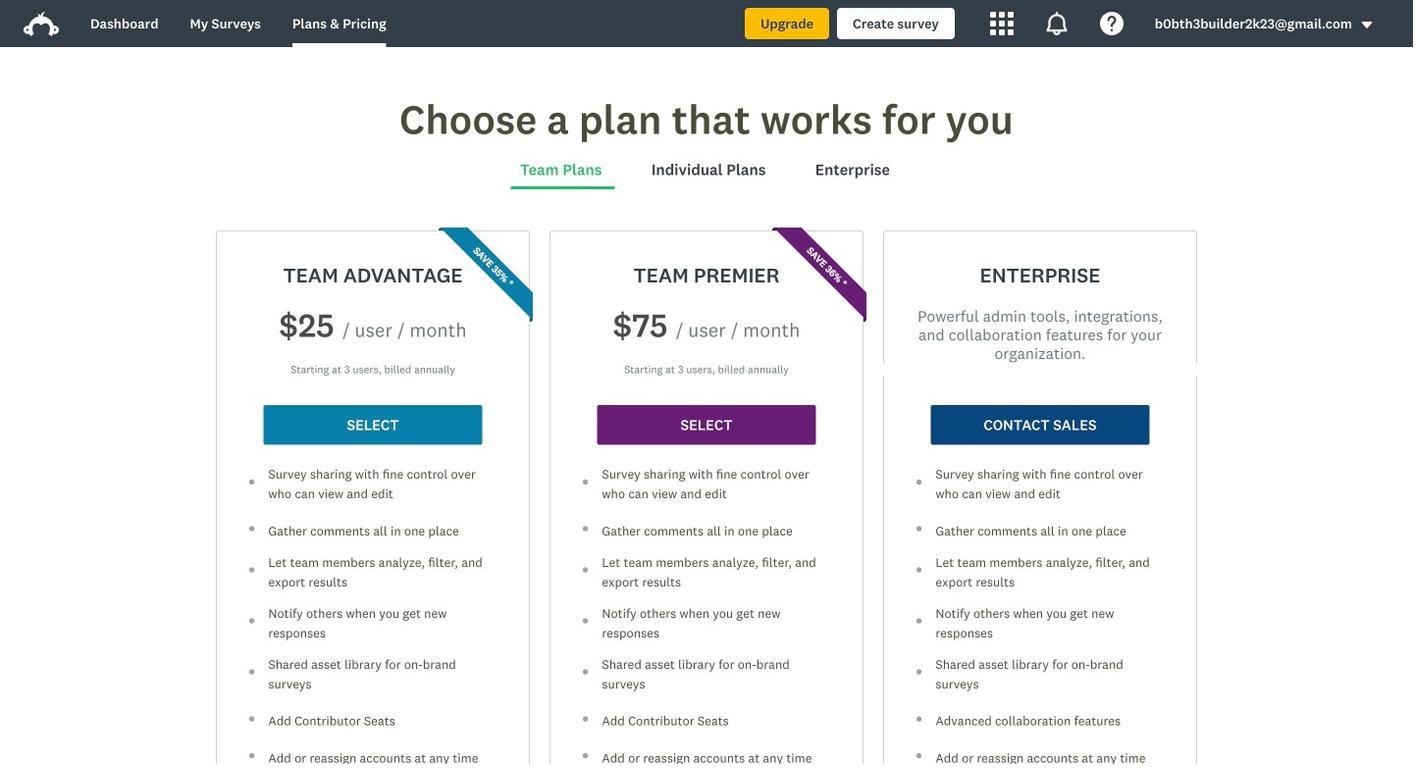 Task type: vqa. For each thing, say whether or not it's contained in the screenshot.
response based pricing icon at the top of page
no



Task type: locate. For each thing, give the bounding box(es) containing it.
surveymonkey logo image
[[24, 12, 59, 36]]

dropdown arrow image
[[1360, 18, 1374, 32]]

0 horizontal spatial products icon image
[[990, 12, 1014, 35]]

1 horizontal spatial products icon image
[[1045, 12, 1069, 35]]

products icon image
[[990, 12, 1014, 35], [1045, 12, 1069, 35]]



Task type: describe. For each thing, give the bounding box(es) containing it.
help icon image
[[1100, 12, 1123, 35]]

2 products icon image from the left
[[1045, 12, 1069, 35]]

1 products icon image from the left
[[990, 12, 1014, 35]]



